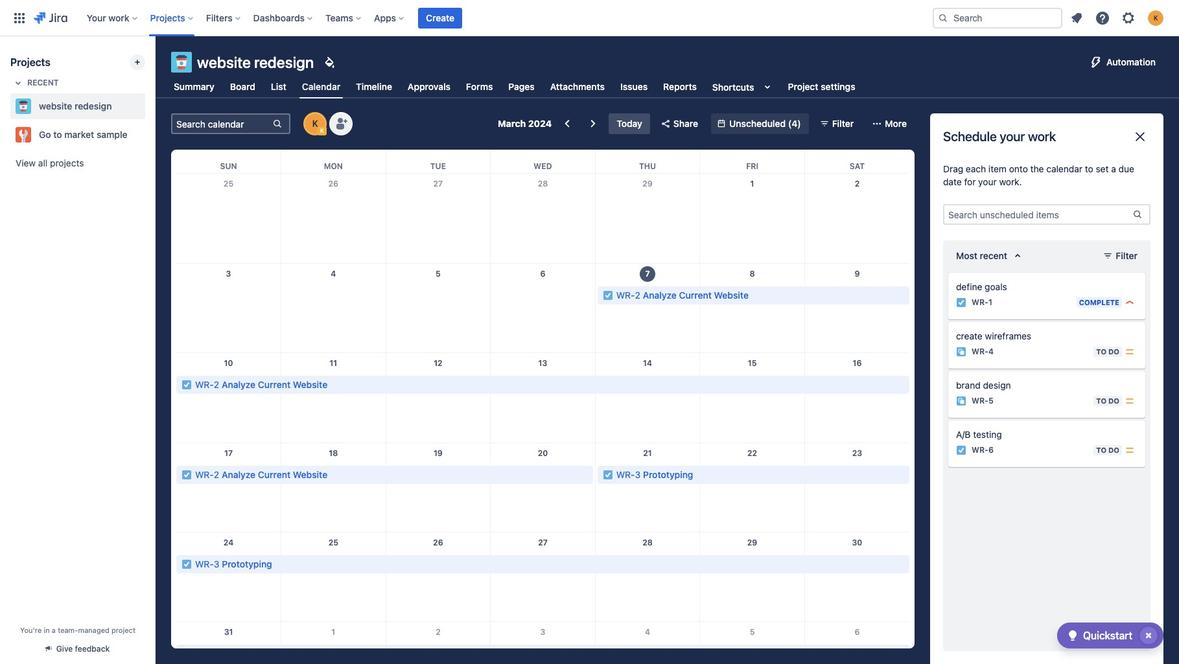 Task type: locate. For each thing, give the bounding box(es) containing it.
2 row from the top
[[176, 174, 910, 264]]

30
[[853, 538, 863, 548]]

projects up recent on the top of the page
[[10, 56, 50, 68]]

1 vertical spatial 28
[[643, 538, 653, 548]]

Search field
[[933, 7, 1063, 28]]

1 vertical spatial filter
[[1116, 250, 1138, 261]]

high image
[[1125, 298, 1136, 308]]

grid
[[176, 150, 910, 665]]

1 vertical spatial 5
[[989, 397, 994, 406]]

1 horizontal spatial 27
[[538, 538, 548, 548]]

a/b testing
[[957, 429, 1002, 440]]

22
[[748, 449, 758, 458]]

1 vertical spatial wr-3 prototyping
[[195, 559, 272, 570]]

1 horizontal spatial a
[[1112, 163, 1117, 174]]

wr-2 analyze current website down 7 link
[[617, 290, 749, 301]]

website
[[197, 53, 251, 71], [39, 101, 72, 112]]

1 for top 1 link
[[751, 179, 755, 189]]

1 medium image from the top
[[1125, 347, 1136, 357]]

design
[[983, 380, 1011, 391]]

2 vertical spatial website
[[293, 469, 328, 480]]

shortcuts
[[713, 81, 755, 92]]

1 vertical spatial your
[[979, 176, 997, 187]]

2 vertical spatial to do
[[1097, 446, 1120, 455]]

ascending image
[[1010, 248, 1026, 264]]

1 horizontal spatial 4
[[645, 628, 651, 638]]

0 horizontal spatial filter button
[[814, 113, 862, 134]]

dashboards
[[253, 12, 305, 23]]

task image
[[957, 298, 967, 308], [957, 446, 967, 456]]

27 for left "27" link
[[434, 179, 443, 189]]

2 do from the top
[[1109, 397, 1120, 405]]

your up onto
[[1000, 129, 1026, 144]]

18
[[329, 449, 338, 458]]

add to starred image
[[141, 99, 157, 114], [141, 127, 157, 143]]

to inside drag each item onto the calendar to set a due date for your work.
[[1085, 163, 1094, 174]]

pages
[[509, 81, 535, 92]]

0 horizontal spatial to
[[53, 129, 62, 140]]

a right the in
[[52, 626, 56, 635]]

11
[[330, 359, 337, 369]]

1 task image from the top
[[957, 298, 967, 308]]

3 row from the top
[[176, 264, 910, 353]]

2 vertical spatial current
[[258, 469, 291, 480]]

thu link
[[637, 150, 659, 173]]

projects
[[150, 12, 185, 23], [10, 56, 50, 68]]

unscheduled (4) button
[[712, 113, 809, 134]]

0 horizontal spatial 6
[[541, 269, 546, 279]]

3 do from the top
[[1109, 446, 1120, 455]]

a inside drag each item onto the calendar to set a due date for your work.
[[1112, 163, 1117, 174]]

1 vertical spatial website redesign
[[39, 101, 112, 112]]

website down 18 link
[[293, 469, 328, 480]]

1 vertical spatial 2 link
[[428, 623, 449, 644]]

2 vertical spatial 1
[[332, 628, 335, 638]]

fri
[[747, 161, 759, 171]]

banner
[[0, 0, 1180, 36]]

14 link
[[638, 354, 658, 374]]

1 vertical spatial 1
[[989, 298, 993, 308]]

project
[[112, 626, 135, 635]]

2 to from the top
[[1097, 397, 1107, 405]]

1 horizontal spatial 5 link
[[742, 623, 763, 644]]

0 horizontal spatial 26
[[329, 179, 339, 189]]

0 horizontal spatial 25
[[224, 179, 234, 189]]

wr-2 analyze current website
[[617, 290, 749, 301], [195, 380, 328, 391], [195, 469, 328, 480]]

2 task image from the top
[[957, 446, 967, 456]]

31
[[224, 628, 233, 638]]

2 horizontal spatial 6
[[989, 446, 994, 456]]

your profile and settings image
[[1149, 10, 1164, 26]]

your inside drag each item onto the calendar to set a due date for your work.
[[979, 176, 997, 187]]

work up the
[[1029, 129, 1057, 144]]

onto
[[1010, 163, 1028, 174]]

share button
[[656, 113, 706, 134]]

0 horizontal spatial 26 link
[[323, 174, 344, 195]]

notifications image
[[1069, 10, 1085, 26]]

filter button up high icon
[[1098, 246, 1146, 267]]

to do for create wireframes
[[1097, 348, 1120, 356]]

wr-2 analyze current website for 12
[[195, 380, 328, 391]]

2 add to starred image from the top
[[141, 127, 157, 143]]

1 horizontal spatial to
[[1085, 163, 1094, 174]]

dashboards button
[[249, 7, 318, 28]]

29 for right "29" link
[[748, 538, 758, 548]]

0 vertical spatial 5
[[436, 269, 441, 279]]

a right set at the top right of page
[[1112, 163, 1117, 174]]

0 vertical spatial to
[[1097, 348, 1107, 356]]

website redesign up board
[[197, 53, 314, 71]]

wr-3 prototyping down 21 link
[[617, 469, 694, 480]]

check image
[[1065, 628, 1081, 644]]

sun link
[[218, 150, 240, 173]]

wr-2 analyze current website down 17 link
[[195, 469, 328, 480]]

0 vertical spatial task image
[[957, 298, 967, 308]]

1 vertical spatial wr-2 analyze current website
[[195, 380, 328, 391]]

4 row from the top
[[176, 353, 910, 443]]

analyze down 10 link
[[222, 380, 256, 391]]

28
[[538, 179, 548, 189], [643, 538, 653, 548]]

wr-2 analyze current website down 10 link
[[195, 380, 328, 391]]

0 vertical spatial to
[[53, 129, 62, 140]]

12
[[434, 359, 443, 369]]

1 vertical spatial do
[[1109, 397, 1120, 405]]

filters button
[[202, 7, 246, 28]]

summary link
[[171, 75, 217, 99]]

board
[[230, 81, 255, 92]]

5 row from the top
[[176, 443, 910, 533]]

prototyping down the 31 link
[[222, 649, 272, 660]]

0 horizontal spatial 4
[[331, 269, 336, 279]]

1 horizontal spatial 25 link
[[323, 533, 344, 554]]

projects up sidebar navigation icon
[[150, 12, 185, 23]]

add to starred image down sidebar navigation icon
[[141, 99, 157, 114]]

website down 11 link on the bottom left of page
[[293, 380, 328, 391]]

9
[[855, 269, 860, 279]]

filter for the leftmost filter button
[[833, 118, 854, 129]]

1 horizontal spatial projects
[[150, 12, 185, 23]]

3 to do from the top
[[1097, 446, 1120, 455]]

1 vertical spatial add to starred image
[[141, 127, 157, 143]]

1 vertical spatial 27 link
[[533, 533, 554, 554]]

analyze down 7 link
[[643, 290, 677, 301]]

row containing sun
[[176, 150, 910, 173]]

feedback
[[75, 645, 110, 654]]

0 vertical spatial 6
[[541, 269, 546, 279]]

redesign up go to market sample
[[75, 101, 112, 112]]

item
[[989, 163, 1007, 174]]

wr-3 prototyping down the 31 link
[[195, 649, 272, 660]]

task image for define goals
[[957, 298, 967, 308]]

2
[[855, 179, 860, 189], [635, 290, 641, 301], [214, 380, 219, 391], [214, 469, 219, 480], [436, 628, 441, 638]]

17 link
[[218, 443, 239, 464]]

automation
[[1107, 56, 1156, 67]]

website down recent on the top of the page
[[39, 101, 72, 112]]

date
[[944, 176, 962, 187]]

to right go
[[53, 129, 62, 140]]

1 to do from the top
[[1097, 348, 1120, 356]]

analyze for 12
[[222, 380, 256, 391]]

you're in a team-managed project
[[20, 626, 135, 635]]

1 vertical spatial work
[[1029, 129, 1057, 144]]

tab list
[[163, 75, 866, 99]]

1 horizontal spatial redesign
[[254, 53, 314, 71]]

add to starred image for go to market sample
[[141, 127, 157, 143]]

0 vertical spatial 5 link
[[428, 264, 449, 285]]

0 vertical spatial do
[[1109, 348, 1120, 356]]

8 link
[[742, 264, 763, 285]]

1 vertical spatial analyze
[[222, 380, 256, 391]]

sub task image
[[957, 347, 967, 357]]

current for 19
[[258, 469, 291, 480]]

market
[[64, 129, 94, 140]]

0 vertical spatial 1
[[751, 179, 755, 189]]

0 horizontal spatial 6 link
[[533, 264, 554, 285]]

go
[[39, 129, 51, 140]]

more
[[885, 118, 907, 129]]

1 vertical spatial projects
[[10, 56, 50, 68]]

3 to from the top
[[1097, 446, 1107, 455]]

2 vertical spatial medium image
[[1125, 446, 1136, 456]]

1 vertical spatial prototyping
[[222, 559, 272, 570]]

27 for bottom "27" link
[[538, 538, 548, 548]]

task image down a/b at the right bottom of page
[[957, 446, 967, 456]]

1 vertical spatial to
[[1085, 163, 1094, 174]]

dismiss quickstart image
[[1139, 626, 1160, 647]]

filter up high icon
[[1116, 250, 1138, 261]]

to left set at the top right of page
[[1085, 163, 1094, 174]]

today button
[[609, 113, 650, 134]]

1 horizontal spatial work
[[1029, 129, 1057, 144]]

1 vertical spatial 6 link
[[847, 623, 868, 644]]

1 add to starred image from the top
[[141, 99, 157, 114]]

filter button
[[814, 113, 862, 134], [1098, 246, 1146, 267]]

calendar
[[302, 81, 341, 92]]

2 vertical spatial wr-3 prototyping
[[195, 649, 272, 660]]

1 vertical spatial medium image
[[1125, 396, 1136, 407]]

1 vertical spatial current
[[258, 380, 291, 391]]

1 vertical spatial 25
[[329, 538, 339, 548]]

0 vertical spatial 26
[[329, 179, 339, 189]]

6 for the rightmost 6 "link"
[[855, 628, 860, 638]]

2 horizontal spatial 4
[[989, 347, 994, 357]]

your down the item
[[979, 176, 997, 187]]

previous month image
[[560, 116, 575, 132]]

filter down settings
[[833, 118, 854, 129]]

5
[[436, 269, 441, 279], [989, 397, 994, 406], [750, 628, 755, 638]]

7 link
[[638, 264, 658, 285]]

row containing 25
[[176, 174, 910, 264]]

2 medium image from the top
[[1125, 396, 1136, 407]]

website down 8 link at right top
[[714, 290, 749, 301]]

0 vertical spatial wr-3 prototyping
[[617, 469, 694, 480]]

0 vertical spatial filter button
[[814, 113, 862, 134]]

task image for a/b testing
[[957, 446, 967, 456]]

sub task image
[[957, 396, 967, 407]]

fri link
[[744, 150, 761, 173]]

0 horizontal spatial your
[[979, 176, 997, 187]]

0 horizontal spatial projects
[[10, 56, 50, 68]]

1 to from the top
[[1097, 348, 1107, 356]]

row
[[176, 150, 910, 173], [176, 174, 910, 264], [176, 264, 910, 353], [176, 353, 910, 443], [176, 443, 910, 533], [176, 533, 910, 623], [176, 623, 910, 665]]

0 vertical spatial 4
[[331, 269, 336, 279]]

3 link
[[218, 264, 239, 285], [533, 623, 554, 644]]

do for create wireframes
[[1109, 348, 1120, 356]]

attachments link
[[548, 75, 608, 99]]

1 horizontal spatial 6
[[855, 628, 860, 638]]

drag each item onto the calendar to set a due date for your work.
[[944, 163, 1135, 187]]

filter button down settings
[[814, 113, 862, 134]]

shortcuts button
[[710, 75, 778, 99]]

list link
[[268, 75, 289, 99]]

0 horizontal spatial 5 link
[[428, 264, 449, 285]]

0 vertical spatial prototyping
[[643, 469, 694, 480]]

view all projects
[[16, 158, 84, 169]]

unscheduled image
[[717, 119, 727, 129]]

0 vertical spatial 2 link
[[847, 174, 868, 195]]

0 vertical spatial 27 link
[[428, 174, 449, 195]]

7
[[646, 269, 650, 279]]

wr-1 link
[[972, 297, 993, 308]]

2 vertical spatial 5
[[750, 628, 755, 638]]

banner containing your work
[[0, 0, 1180, 36]]

filter for the bottommost filter button
[[1116, 250, 1138, 261]]

0 vertical spatial 28 link
[[533, 174, 554, 195]]

approvals
[[408, 81, 451, 92]]

26 link
[[323, 174, 344, 195], [428, 533, 449, 554]]

grid containing wr-2
[[176, 150, 910, 665]]

analyze down 17 link
[[222, 469, 256, 480]]

set project background image
[[322, 54, 337, 70]]

drag
[[944, 163, 964, 174]]

wireframes
[[985, 331, 1032, 342]]

to
[[1097, 348, 1107, 356], [1097, 397, 1107, 405], [1097, 446, 1107, 455]]

work right the your
[[109, 12, 129, 23]]

to inside the go to market sample 'link'
[[53, 129, 62, 140]]

0 horizontal spatial 25 link
[[218, 174, 239, 195]]

most
[[957, 250, 978, 261]]

1
[[751, 179, 755, 189], [989, 298, 993, 308], [332, 628, 335, 638]]

0 vertical spatial to do
[[1097, 348, 1120, 356]]

Search unscheduled items text field
[[945, 206, 1132, 224]]

prototyping down 24 link at bottom
[[222, 559, 272, 570]]

0 horizontal spatial 3 link
[[218, 264, 239, 285]]

appswitcher icon image
[[12, 10, 27, 26]]

4
[[331, 269, 336, 279], [989, 347, 994, 357], [645, 628, 651, 638]]

redesign up list
[[254, 53, 314, 71]]

0 vertical spatial 27
[[434, 179, 443, 189]]

to
[[53, 129, 62, 140], [1085, 163, 1094, 174]]

website redesign
[[197, 53, 314, 71], [39, 101, 112, 112]]

0 vertical spatial 1 link
[[742, 174, 763, 195]]

prototyping down 21 link
[[643, 469, 694, 480]]

to do for a/b testing
[[1097, 446, 1120, 455]]

add to starred image right sample
[[141, 127, 157, 143]]

0 horizontal spatial 1
[[332, 628, 335, 638]]

most recent button
[[949, 246, 1031, 267]]

1 row from the top
[[176, 150, 910, 173]]

1 vertical spatial 4 link
[[638, 623, 658, 644]]

automation image
[[1089, 54, 1104, 70]]

0 vertical spatial a
[[1112, 163, 1117, 174]]

website redesign up market
[[39, 101, 112, 112]]

0 vertical spatial 29 link
[[638, 174, 658, 195]]

medium image for create wireframes
[[1125, 347, 1136, 357]]

jira image
[[34, 10, 67, 26], [34, 10, 67, 26]]

wr-5 link
[[972, 396, 994, 407]]

brand design
[[957, 380, 1011, 391]]

prototyping for 24
[[222, 559, 272, 570]]

today
[[617, 118, 643, 129]]

quickstart button
[[1058, 623, 1164, 649]]

1 for the left 1 link
[[332, 628, 335, 638]]

2 vertical spatial wr-2 analyze current website
[[195, 469, 328, 480]]

2 to do from the top
[[1097, 397, 1120, 405]]

task image down define
[[957, 298, 967, 308]]

do for brand design
[[1109, 397, 1120, 405]]

2 vertical spatial analyze
[[222, 469, 256, 480]]

0 horizontal spatial website
[[39, 101, 72, 112]]

2024
[[528, 118, 552, 129]]

website up board
[[197, 53, 251, 71]]

2 vertical spatial to
[[1097, 446, 1107, 455]]

1 vertical spatial 26 link
[[428, 533, 449, 554]]

1 vertical spatial 1 link
[[323, 623, 344, 644]]

1 vertical spatial task image
[[957, 446, 967, 456]]

1 horizontal spatial 2 link
[[847, 174, 868, 195]]

medium image
[[1125, 347, 1136, 357], [1125, 396, 1136, 407], [1125, 446, 1136, 456]]

3 medium image from the top
[[1125, 446, 1136, 456]]

tue link
[[428, 150, 449, 173]]

22 link
[[742, 443, 763, 464]]

sat link
[[847, 150, 868, 173]]

projects inside dropdown button
[[150, 12, 185, 23]]

1 do from the top
[[1109, 348, 1120, 356]]

define goals
[[957, 281, 1008, 292]]

share
[[674, 118, 699, 129]]

your work button
[[83, 7, 142, 28]]

wr-3 prototyping down 24 link at bottom
[[195, 559, 272, 570]]



Task type: vqa. For each thing, say whether or not it's contained in the screenshot.
top the WR-2 Analyze Current Website
yes



Task type: describe. For each thing, give the bounding box(es) containing it.
to for create wireframes
[[1097, 348, 1107, 356]]

medium image for a/b testing
[[1125, 446, 1136, 456]]

1 horizontal spatial website
[[197, 53, 251, 71]]

28 for the bottommost 28 link
[[643, 538, 653, 548]]

due
[[1119, 163, 1135, 174]]

issues
[[621, 81, 648, 92]]

1 vertical spatial 6
[[989, 446, 994, 456]]

20 link
[[533, 443, 554, 464]]

0 vertical spatial website
[[714, 290, 749, 301]]

1 vertical spatial 28 link
[[638, 533, 658, 554]]

apps
[[374, 12, 396, 23]]

create button
[[418, 7, 462, 28]]

sat
[[850, 161, 865, 171]]

all
[[38, 158, 48, 169]]

wr-6
[[972, 446, 994, 456]]

0 vertical spatial 4 link
[[323, 264, 344, 285]]

the
[[1031, 163, 1044, 174]]

1 horizontal spatial website redesign
[[197, 53, 314, 71]]

do for a/b testing
[[1109, 446, 1120, 455]]

set
[[1096, 163, 1109, 174]]

close image
[[1133, 129, 1149, 145]]

your work
[[87, 12, 129, 23]]

schedule
[[944, 129, 997, 144]]

16 link
[[847, 354, 868, 374]]

wr-4
[[972, 347, 994, 357]]

26 for the rightmost '26' link
[[433, 538, 443, 548]]

(4)
[[788, 118, 801, 129]]

wr-2 analyze current website for 19
[[195, 469, 328, 480]]

schedule your work
[[944, 129, 1057, 144]]

managed
[[78, 626, 109, 635]]

0 vertical spatial analyze
[[643, 290, 677, 301]]

your
[[87, 12, 106, 23]]

29 for the leftmost "29" link
[[643, 179, 653, 189]]

1 horizontal spatial 25
[[329, 538, 339, 548]]

create project image
[[132, 57, 143, 67]]

to for a/b testing
[[1097, 446, 1107, 455]]

7 row from the top
[[176, 623, 910, 665]]

more button
[[867, 113, 915, 134]]

teams
[[326, 12, 353, 23]]

0 horizontal spatial 27 link
[[428, 174, 449, 195]]

a/b
[[957, 429, 971, 440]]

23 link
[[847, 443, 868, 464]]

to for brand design
[[1097, 397, 1107, 405]]

2 vertical spatial prototyping
[[222, 649, 272, 660]]

most recent
[[957, 250, 1008, 261]]

2 for 7 link
[[635, 290, 641, 301]]

tab list containing calendar
[[163, 75, 866, 99]]

add to starred image for website redesign
[[141, 99, 157, 114]]

15
[[748, 359, 757, 369]]

10 link
[[218, 354, 239, 374]]

view
[[16, 158, 36, 169]]

teams button
[[322, 7, 366, 28]]

unscheduled
[[730, 118, 786, 129]]

give
[[56, 645, 73, 654]]

reports link
[[661, 75, 700, 99]]

0 vertical spatial 6 link
[[533, 264, 554, 285]]

prototyping for 21
[[643, 469, 694, 480]]

summary
[[174, 81, 215, 92]]

wed
[[534, 161, 552, 171]]

march 2024
[[498, 118, 552, 129]]

wr-3 prototyping for 24
[[195, 559, 272, 570]]

project settings
[[788, 81, 856, 92]]

1 vertical spatial filter button
[[1098, 246, 1146, 267]]

26 for the topmost '26' link
[[329, 179, 339, 189]]

1 vertical spatial a
[[52, 626, 56, 635]]

wed link
[[531, 150, 555, 173]]

0 horizontal spatial website redesign
[[39, 101, 112, 112]]

13
[[539, 359, 548, 369]]

8
[[750, 269, 755, 279]]

approvals link
[[405, 75, 453, 99]]

analyze for 19
[[222, 469, 256, 480]]

attachments
[[550, 81, 605, 92]]

settings image
[[1121, 10, 1137, 26]]

2 vertical spatial 4
[[645, 628, 651, 638]]

current for 12
[[258, 380, 291, 391]]

go to market sample link
[[10, 122, 140, 148]]

define
[[957, 281, 983, 292]]

timeline link
[[354, 75, 395, 99]]

1 horizontal spatial your
[[1000, 129, 1026, 144]]

0 horizontal spatial 2 link
[[428, 623, 449, 644]]

1 horizontal spatial 3 link
[[533, 623, 554, 644]]

0 vertical spatial 26 link
[[323, 174, 344, 195]]

help image
[[1095, 10, 1111, 26]]

medium image for brand design
[[1125, 396, 1136, 407]]

work inside dropdown button
[[109, 12, 129, 23]]

30 link
[[847, 533, 868, 554]]

website for 13
[[293, 380, 328, 391]]

board link
[[228, 75, 258, 99]]

20
[[538, 449, 548, 458]]

6 row from the top
[[176, 533, 910, 623]]

mon
[[324, 161, 343, 171]]

view all projects link
[[10, 152, 145, 175]]

2 for 10 link
[[214, 380, 219, 391]]

2 for 17 link
[[214, 469, 219, 480]]

1 vertical spatial 4
[[989, 347, 994, 357]]

10
[[224, 359, 233, 369]]

search image
[[938, 13, 949, 23]]

unscheduled (4)
[[730, 118, 801, 129]]

website for 20
[[293, 469, 328, 480]]

19 link
[[428, 443, 449, 464]]

31 link
[[218, 623, 239, 644]]

12 link
[[428, 354, 449, 374]]

1 horizontal spatial 6 link
[[847, 623, 868, 644]]

recent
[[980, 250, 1008, 261]]

0 vertical spatial redesign
[[254, 53, 314, 71]]

9 link
[[847, 264, 868, 285]]

quickstart
[[1084, 630, 1133, 642]]

0 vertical spatial current
[[679, 290, 712, 301]]

2 horizontal spatial 1
[[989, 298, 993, 308]]

1 horizontal spatial 26 link
[[428, 533, 449, 554]]

14
[[643, 359, 652, 369]]

18 link
[[323, 443, 344, 464]]

1 vertical spatial redesign
[[75, 101, 112, 112]]

project settings link
[[786, 75, 858, 99]]

28 for the topmost 28 link
[[538, 179, 548, 189]]

add people image
[[333, 116, 349, 132]]

0 horizontal spatial 29 link
[[638, 174, 658, 195]]

pages link
[[506, 75, 537, 99]]

wr-3 prototyping for 21
[[617, 469, 694, 480]]

1 vertical spatial 25 link
[[323, 533, 344, 554]]

6 for the top 6 "link"
[[541, 269, 546, 279]]

to do for brand design
[[1097, 397, 1120, 405]]

1 horizontal spatial 4 link
[[638, 623, 658, 644]]

0 horizontal spatial 5
[[436, 269, 441, 279]]

1 horizontal spatial 29 link
[[742, 533, 763, 554]]

0 vertical spatial wr-2 analyze current website
[[617, 290, 749, 301]]

go to market sample
[[39, 129, 127, 140]]

give feedback
[[56, 645, 110, 654]]

sidebar navigation image
[[141, 52, 170, 78]]

next month image
[[586, 116, 601, 132]]

in
[[44, 626, 50, 635]]

testing
[[974, 429, 1002, 440]]

Search calendar text field
[[173, 115, 271, 133]]

issues link
[[618, 75, 651, 99]]

forms
[[466, 81, 493, 92]]

create wireframes
[[957, 331, 1032, 342]]

collapse recent projects image
[[10, 75, 26, 91]]

wr-1
[[972, 298, 993, 308]]

wr-4 link
[[972, 347, 994, 358]]

0 horizontal spatial 1 link
[[323, 623, 344, 644]]

primary element
[[8, 0, 923, 36]]

21 link
[[638, 443, 658, 464]]

calendar
[[1047, 163, 1083, 174]]

wr-6 link
[[972, 445, 994, 456]]

filters
[[206, 12, 233, 23]]

team-
[[58, 626, 78, 635]]



